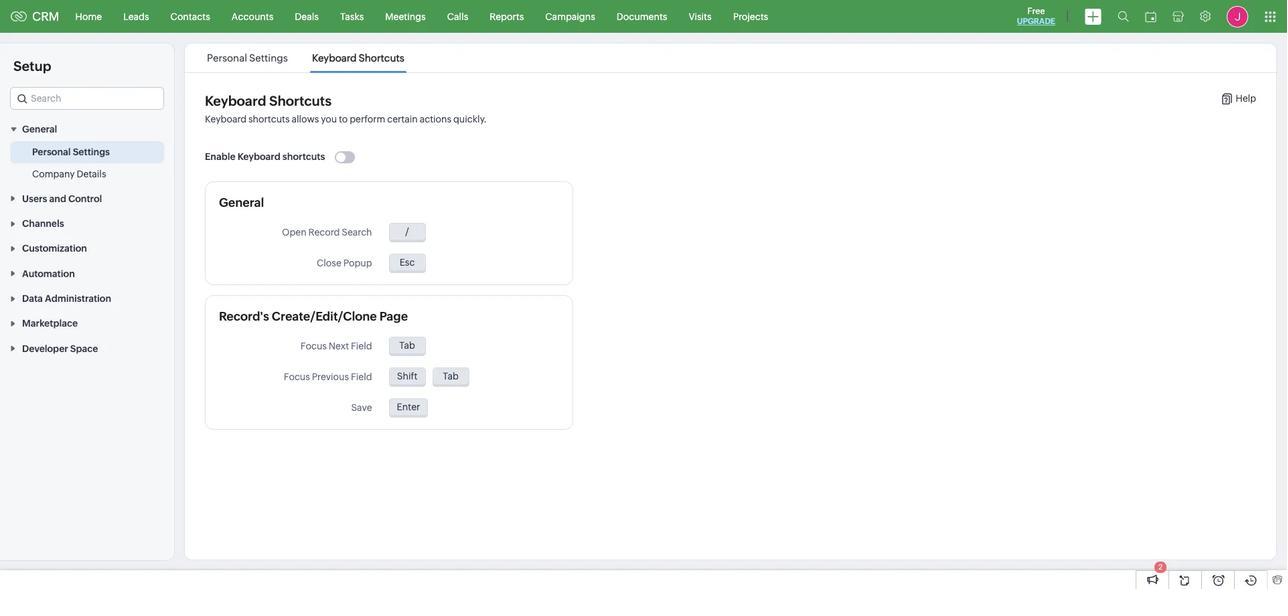 Task type: describe. For each thing, give the bounding box(es) containing it.
meetings
[[385, 11, 426, 22]]

projects link
[[722, 0, 779, 32]]

page
[[380, 310, 408, 324]]

1 vertical spatial keyboard shortcuts
[[205, 93, 332, 108]]

developer space button
[[0, 336, 174, 361]]

company details
[[32, 169, 106, 180]]

control
[[68, 193, 102, 204]]

0 vertical spatial shortcuts
[[248, 114, 290, 125]]

leads link
[[113, 0, 160, 32]]

reports
[[490, 11, 524, 22]]

general button
[[0, 117, 174, 142]]

developer
[[22, 343, 68, 354]]

0 horizontal spatial shortcuts
[[269, 93, 332, 108]]

visits link
[[678, 0, 722, 32]]

company
[[32, 169, 75, 180]]

search element
[[1110, 0, 1137, 33]]

contacts
[[171, 11, 210, 22]]

home link
[[65, 0, 113, 32]]

automation button
[[0, 261, 174, 286]]

general region
[[0, 142, 174, 186]]

keyboard shortcuts link
[[310, 52, 406, 64]]

accounts link
[[221, 0, 284, 32]]

crm
[[32, 9, 59, 23]]

documents
[[617, 11, 667, 22]]

allows
[[292, 114, 319, 125]]

tasks
[[340, 11, 364, 22]]

certain
[[387, 114, 418, 125]]

general inside dropdown button
[[22, 124, 57, 135]]

calls link
[[436, 0, 479, 32]]

record's create/edit/clone page
[[219, 310, 408, 324]]

2
[[1159, 563, 1163, 571]]

free upgrade
[[1017, 6, 1056, 26]]

settings inside general region
[[73, 147, 110, 158]]

enable keyboard shortcuts
[[205, 151, 325, 162]]

deals
[[295, 11, 319, 22]]

campaigns link
[[535, 0, 606, 32]]

users and control
[[22, 193, 102, 204]]

campaigns
[[545, 11, 595, 22]]

actions
[[420, 114, 452, 125]]

data administration button
[[0, 286, 174, 311]]

visits
[[689, 11, 712, 22]]



Task type: locate. For each thing, give the bounding box(es) containing it.
Search text field
[[11, 88, 163, 109]]

developer space
[[22, 343, 98, 354]]

settings
[[249, 52, 288, 64], [73, 147, 110, 158]]

0 horizontal spatial personal settings
[[32, 147, 110, 158]]

personal settings link
[[205, 52, 290, 64], [32, 146, 110, 159]]

1 horizontal spatial personal
[[207, 52, 247, 64]]

personal settings link down accounts link
[[205, 52, 290, 64]]

0 vertical spatial general
[[22, 124, 57, 135]]

personal settings up company details
[[32, 147, 110, 158]]

list
[[195, 44, 416, 72]]

0 vertical spatial settings
[[249, 52, 288, 64]]

documents link
[[606, 0, 678, 32]]

channels button
[[0, 211, 174, 236]]

1 horizontal spatial settings
[[249, 52, 288, 64]]

customization button
[[0, 236, 174, 261]]

personal settings link for keyboard shortcuts link
[[205, 52, 290, 64]]

1 horizontal spatial shortcuts
[[359, 52, 404, 64]]

profile element
[[1219, 0, 1256, 32]]

1 vertical spatial shortcuts
[[269, 93, 332, 108]]

home
[[75, 11, 102, 22]]

personal down accounts link
[[207, 52, 247, 64]]

keyboard shortcuts up allows
[[205, 93, 332, 108]]

administration
[[45, 293, 111, 304]]

enable
[[205, 151, 235, 162]]

automation
[[22, 268, 75, 279]]

marketplace button
[[0, 311, 174, 336]]

settings up details at the left of the page
[[73, 147, 110, 158]]

1 vertical spatial personal
[[32, 147, 71, 158]]

help
[[1236, 93, 1256, 104]]

keyboard shortcuts down tasks link
[[312, 52, 404, 64]]

company details link
[[32, 168, 106, 181]]

reports link
[[479, 0, 535, 32]]

1 vertical spatial settings
[[73, 147, 110, 158]]

1 horizontal spatial general
[[219, 196, 264, 210]]

0 horizontal spatial personal
[[32, 147, 71, 158]]

general up company
[[22, 124, 57, 135]]

settings down accounts link
[[249, 52, 288, 64]]

perform
[[350, 114, 385, 125]]

general
[[22, 124, 57, 135], [219, 196, 264, 210]]

1 vertical spatial shortcuts
[[283, 151, 325, 162]]

create menu image
[[1085, 8, 1102, 24]]

calls
[[447, 11, 468, 22]]

free
[[1028, 6, 1045, 16]]

and
[[49, 193, 66, 204]]

marketplace
[[22, 318, 78, 329]]

0 vertical spatial personal settings
[[207, 52, 288, 64]]

accounts
[[232, 11, 273, 22]]

keyboard shortcuts allows you to perform certain actions quickly.
[[205, 114, 487, 125]]

1 vertical spatial general
[[219, 196, 264, 210]]

1 horizontal spatial personal settings
[[207, 52, 288, 64]]

leads
[[123, 11, 149, 22]]

shortcuts
[[248, 114, 290, 125], [283, 151, 325, 162]]

search image
[[1118, 11, 1129, 22]]

quickly.
[[453, 114, 487, 125]]

data
[[22, 293, 43, 304]]

upgrade
[[1017, 17, 1056, 26]]

0 horizontal spatial settings
[[73, 147, 110, 158]]

None field
[[10, 87, 164, 110]]

personal up company
[[32, 147, 71, 158]]

shortcuts up allows
[[269, 93, 332, 108]]

personal settings down accounts link
[[207, 52, 288, 64]]

space
[[70, 343, 98, 354]]

record's
[[219, 310, 269, 324]]

data administration
[[22, 293, 111, 304]]

1 vertical spatial personal settings
[[32, 147, 110, 158]]

keyboard
[[312, 52, 357, 64], [205, 93, 266, 108], [205, 114, 247, 125], [238, 151, 280, 162]]

shortcuts down meetings link
[[359, 52, 404, 64]]

list containing personal settings
[[195, 44, 416, 72]]

you
[[321, 114, 337, 125]]

channels
[[22, 218, 64, 229]]

keyboard shortcuts
[[312, 52, 404, 64], [205, 93, 332, 108]]

0 horizontal spatial personal settings link
[[32, 146, 110, 159]]

to
[[339, 114, 348, 125]]

tasks link
[[329, 0, 375, 32]]

personal settings link up company details
[[32, 146, 110, 159]]

customization
[[22, 243, 87, 254]]

meetings link
[[375, 0, 436, 32]]

details
[[77, 169, 106, 180]]

personal inside general region
[[32, 147, 71, 158]]

users and control button
[[0, 186, 174, 211]]

0 horizontal spatial general
[[22, 124, 57, 135]]

shortcuts down allows
[[283, 151, 325, 162]]

1 vertical spatial personal settings link
[[32, 146, 110, 159]]

personal settings link for company details link
[[32, 146, 110, 159]]

1 horizontal spatial personal settings link
[[205, 52, 290, 64]]

projects
[[733, 11, 768, 22]]

personal settings
[[207, 52, 288, 64], [32, 147, 110, 158]]

crm link
[[11, 9, 59, 23]]

calendar image
[[1145, 11, 1157, 22]]

profile image
[[1227, 6, 1248, 27]]

0 vertical spatial personal
[[207, 52, 247, 64]]

settings inside "list"
[[249, 52, 288, 64]]

users
[[22, 193, 47, 204]]

shortcuts left allows
[[248, 114, 290, 125]]

0 vertical spatial shortcuts
[[359, 52, 404, 64]]

shortcuts
[[359, 52, 404, 64], [269, 93, 332, 108]]

create/edit/clone
[[272, 310, 377, 324]]

contacts link
[[160, 0, 221, 32]]

0 vertical spatial personal settings link
[[205, 52, 290, 64]]

0 vertical spatial keyboard shortcuts
[[312, 52, 404, 64]]

deals link
[[284, 0, 329, 32]]

setup
[[13, 58, 51, 74]]

personal
[[207, 52, 247, 64], [32, 147, 71, 158]]

create menu element
[[1077, 0, 1110, 32]]

personal settings inside general region
[[32, 147, 110, 158]]

general down enable at the left top
[[219, 196, 264, 210]]



Task type: vqa. For each thing, say whether or not it's contained in the screenshot.
open activities link
no



